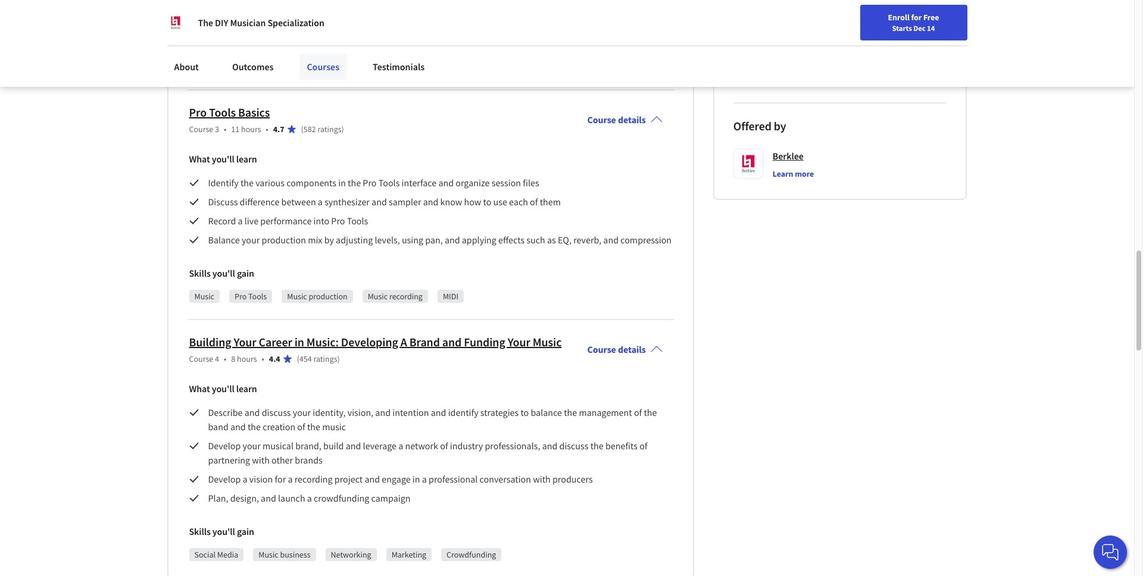 Task type: locate. For each thing, give the bounding box(es) containing it.
project
[[335, 474, 363, 485]]

learn up describe
[[236, 383, 257, 395]]

production up music:
[[309, 291, 348, 302]]

your up 8
[[234, 335, 257, 350]]

your for musical
[[243, 440, 261, 452]]

music business
[[259, 550, 311, 560]]

art
[[210, 45, 226, 60]]

learn
[[773, 169, 794, 179]]

recording up plan, design, and launch a crowdfunding campaign
[[295, 474, 333, 485]]

1 vertical spatial by
[[324, 234, 334, 246]]

them
[[540, 196, 561, 208]]

1 vertical spatial learn
[[236, 383, 257, 395]]

0 vertical spatial by
[[774, 118, 787, 133]]

testimonials
[[373, 61, 425, 73]]

2 develop from the top
[[208, 474, 241, 485]]

4 left 8
[[215, 354, 219, 364]]

1 horizontal spatial to
[[521, 407, 529, 419]]

berklee right stephen webber icon
[[771, 36, 797, 47]]

• left 4.4
[[262, 354, 264, 364]]

starts
[[893, 23, 912, 33]]

hours right 11
[[241, 124, 261, 135]]

0 horizontal spatial discuss
[[262, 407, 291, 419]]

identify the various components in the pro tools interface and organize session files
[[208, 177, 539, 189]]

the left benefits
[[591, 440, 604, 452]]

shopping cart: 1 item image
[[856, 9, 879, 28]]

0 vertical spatial your
[[242, 234, 260, 246]]

1 vertical spatial develop
[[208, 474, 241, 485]]

the art of music production
[[189, 45, 328, 60]]

1 gain from the top
[[237, 267, 254, 279]]

in
[[338, 177, 346, 189], [295, 335, 304, 350], [413, 474, 420, 485]]

2 vertical spatial ratings
[[314, 354, 338, 364]]

tools up 'discuss difference between a synthesizer and sampler and know how to use each of them'
[[379, 177, 400, 189]]

develop inside develop your musical brand, build and leverage a network of industry professionals, and discuss the benefits of partnering with other brands
[[208, 440, 241, 452]]

1 vertical spatial the
[[189, 45, 208, 60]]

details for pro tools basics
[[618, 114, 646, 126]]

0 vertical spatial course details
[[588, 114, 646, 126]]

0 horizontal spatial (
[[297, 354, 299, 364]]

a right launch
[[307, 493, 312, 504]]

• right '3'
[[224, 124, 227, 135]]

0 horizontal spatial recording
[[295, 474, 333, 485]]

identify
[[448, 407, 479, 419]]

2 skills you'll gain from the top
[[189, 526, 254, 538]]

as
[[547, 234, 556, 246]]

• left 8
[[224, 354, 227, 364]]

intention
[[393, 407, 429, 419]]

1 learn from the top
[[236, 153, 257, 165]]

and down vision
[[261, 493, 276, 504]]

ratings
[[324, 64, 348, 75], [318, 124, 342, 135], [314, 354, 338, 364]]

13 hours •
[[231, 64, 269, 75]]

for inside the enroll for free starts dec 14
[[912, 12, 922, 23]]

13
[[231, 64, 240, 75]]

tools up '3'
[[209, 105, 236, 120]]

you'll down balance
[[213, 267, 235, 279]]

campaign
[[371, 493, 411, 504]]

by right mix
[[324, 234, 334, 246]]

1 skills you'll gain from the top
[[189, 267, 254, 279]]

1 vertical spatial what you'll learn
[[189, 383, 257, 395]]

career
[[259, 335, 292, 350]]

ratings right 582
[[318, 124, 342, 135]]

0 vertical spatial 4
[[763, 77, 768, 88]]

skills you'll gain
[[189, 267, 254, 279], [189, 526, 254, 538]]

0 vertical spatial course details button
[[578, 97, 672, 142]]

in up synthesizer
[[338, 177, 346, 189]]

2 vertical spatial hours
[[237, 354, 257, 364]]

1 develop from the top
[[208, 440, 241, 452]]

benefits
[[606, 440, 638, 452]]

0 vertical spatial the
[[198, 17, 213, 29]]

4
[[763, 77, 768, 88], [215, 354, 219, 364]]

0 vertical spatial develop
[[208, 440, 241, 452]]

what you'll learn up identify
[[189, 153, 257, 165]]

a left live
[[238, 215, 243, 227]]

discuss inside describe and discuss your identity, vision, and intention and identify strategies to balance the management of the band and the creation of the music
[[262, 407, 291, 419]]

berklee up learn
[[773, 150, 804, 162]]

and up know
[[439, 177, 454, 189]]

by right offered
[[774, 118, 787, 133]]

balance
[[208, 234, 240, 246]]

to inside describe and discuss your identity, vision, and intention and identify strategies to balance the management of the band and the creation of the music
[[521, 407, 529, 419]]

and right project
[[365, 474, 380, 485]]

of right art
[[228, 45, 238, 60]]

1 horizontal spatial discuss
[[560, 440, 589, 452]]

1 vertical spatial your
[[293, 407, 311, 419]]

you'll
[[212, 153, 235, 165], [213, 267, 235, 279], [212, 383, 235, 395], [213, 526, 235, 538]]

0 vertical spatial with
[[252, 454, 270, 466]]

2 vertical spatial in
[[413, 474, 420, 485]]

recording left 'midi'
[[390, 291, 423, 302]]

midi
[[443, 291, 459, 302]]

0 horizontal spatial )
[[338, 354, 340, 364]]

musical
[[263, 440, 294, 452]]

0 horizontal spatial with
[[252, 454, 270, 466]]

session
[[492, 177, 521, 189]]

) right 582
[[342, 124, 344, 135]]

1 details from the top
[[618, 114, 646, 126]]

what
[[189, 153, 210, 165], [189, 383, 210, 395]]

1 course details button from the top
[[578, 97, 672, 142]]

( right 4.7
[[301, 124, 304, 135]]

hours for basics
[[241, 124, 261, 135]]

1 vertical spatial production
[[309, 291, 348, 302]]

1 what from the top
[[189, 153, 210, 165]]

0 vertical spatial what you'll learn
[[189, 153, 257, 165]]

partnering
[[208, 454, 250, 466]]

4 right all
[[763, 77, 768, 88]]

0 horizontal spatial 4
[[215, 354, 219, 364]]

and right brand
[[442, 335, 462, 350]]

pro right 'into'
[[331, 215, 345, 227]]

professionals,
[[485, 440, 541, 452]]

ratings for career
[[314, 354, 338, 364]]

of left industry at the bottom left
[[440, 440, 448, 452]]

music for music production
[[287, 291, 307, 302]]

)
[[342, 124, 344, 135], [338, 354, 340, 364]]

music for music recording
[[368, 291, 388, 302]]

record a live performance into pro tools
[[208, 215, 368, 227]]

2 what from the top
[[189, 383, 210, 395]]

discuss up creation
[[262, 407, 291, 419]]

learn down 11
[[236, 153, 257, 165]]

pan,
[[425, 234, 443, 246]]

1 horizontal spatial by
[[774, 118, 787, 133]]

to left balance
[[521, 407, 529, 419]]

music:
[[307, 335, 339, 350]]

1 what you'll learn from the top
[[189, 153, 257, 165]]

the up course 2
[[189, 45, 208, 60]]

about link
[[167, 54, 206, 80]]

discuss up producers
[[560, 440, 589, 452]]

1 horizontal spatial production
[[309, 291, 348, 302]]

1 vertical spatial what
[[189, 383, 210, 395]]

0 vertical spatial discuss
[[262, 407, 291, 419]]

your inside develop your musical brand, build and leverage a network of industry professionals, and discuss the benefits of partnering with other brands
[[243, 440, 261, 452]]

components
[[287, 177, 337, 189]]

1 horizontal spatial (
[[301, 124, 304, 135]]

2 course details from the top
[[588, 344, 646, 356]]

2 details from the top
[[618, 344, 646, 356]]

and right build
[[346, 440, 361, 452]]

course details
[[588, 114, 646, 126], [588, 344, 646, 356]]

professional
[[429, 474, 478, 485]]

your up creation
[[293, 407, 311, 419]]

skills you'll gain for tools
[[189, 267, 254, 279]]

0 vertical spatial skills
[[189, 267, 211, 279]]

2 learn from the top
[[236, 383, 257, 395]]

0 vertical spatial gain
[[237, 267, 254, 279]]

your down live
[[242, 234, 260, 246]]

0 horizontal spatial in
[[295, 335, 304, 350]]

skills for building
[[189, 526, 211, 538]]

the right balance
[[564, 407, 577, 419]]

course details button for building your career in music: developing a brand and funding your music
[[578, 327, 672, 372]]

1 vertical spatial hours
[[241, 124, 261, 135]]

0 vertical spatial production
[[262, 234, 306, 246]]

develop up partnering
[[208, 440, 241, 452]]

what up identify
[[189, 153, 210, 165]]

0 vertical spatial details
[[618, 114, 646, 126]]

details
[[618, 114, 646, 126], [618, 344, 646, 356]]

0 vertical spatial in
[[338, 177, 346, 189]]

develop
[[208, 440, 241, 452], [208, 474, 241, 485]]

0 horizontal spatial your
[[234, 335, 257, 350]]

1 skills from the top
[[189, 267, 211, 279]]

gain up pro tools
[[237, 267, 254, 279]]

recording
[[390, 291, 423, 302], [295, 474, 333, 485]]

454
[[299, 354, 312, 364]]

1 vertical spatial for
[[275, 474, 286, 485]]

course details for building your career in music: developing a brand and funding your music
[[588, 344, 646, 356]]

2 skills from the top
[[189, 526, 211, 538]]

what up describe
[[189, 383, 210, 395]]

balance
[[531, 407, 562, 419]]

with left producers
[[533, 474, 551, 485]]

hours right 8
[[237, 354, 257, 364]]

of up brand,
[[297, 421, 305, 433]]

1 vertical spatial berklee
[[773, 150, 804, 162]]

for up dec
[[912, 12, 922, 23]]

your inside describe and discuss your identity, vision, and intention and identify strategies to balance the management of the band and the creation of the music
[[293, 407, 311, 419]]

develop a vision for a recording project and engage in a professional conversation with producers
[[208, 474, 593, 485]]

1 vertical spatial with
[[533, 474, 551, 485]]

of right benefits
[[640, 440, 648, 452]]

ratings right 1,961
[[324, 64, 348, 75]]

skills down balance
[[189, 267, 211, 279]]

view all 4 instructors button
[[734, 76, 809, 88]]

and right reverb,
[[604, 234, 619, 246]]

files
[[523, 177, 539, 189]]

a left network
[[399, 440, 403, 452]]

the left creation
[[248, 421, 261, 433]]

sampler
[[389, 196, 421, 208]]

tools up career
[[248, 291, 267, 302]]

1 vertical spatial skills
[[189, 526, 211, 538]]

2 vertical spatial your
[[243, 440, 261, 452]]

1 horizontal spatial recording
[[390, 291, 423, 302]]

stephen webber image
[[736, 23, 762, 49]]

1 vertical spatial recording
[[295, 474, 333, 485]]

how
[[464, 196, 481, 208]]

the for the diy musician specialization
[[198, 17, 213, 29]]

gain up media
[[237, 526, 254, 538]]

skills up social
[[189, 526, 211, 538]]

0 vertical spatial for
[[912, 12, 922, 23]]

pro down balance
[[235, 291, 247, 302]]

1 vertical spatial details
[[618, 344, 646, 356]]

with up vision
[[252, 454, 270, 466]]

4.8
[[273, 64, 284, 75]]

what for pro
[[189, 153, 210, 165]]

4.4
[[269, 354, 280, 364]]

( right 4.4
[[297, 354, 299, 364]]

1 course details from the top
[[588, 114, 646, 126]]

None search field
[[170, 7, 456, 31]]

1 vertical spatial 4
[[215, 354, 219, 364]]

1 vertical spatial discuss
[[560, 440, 589, 452]]

2 gain from the top
[[237, 526, 254, 538]]

1 horizontal spatial with
[[533, 474, 551, 485]]

( 454 ratings )
[[297, 354, 340, 364]]

compression
[[621, 234, 672, 246]]

1,961 ratings
[[304, 64, 348, 75]]

discuss inside develop your musical brand, build and leverage a network of industry professionals, and discuss the benefits of partnering with other brands
[[560, 440, 589, 452]]

crowdfunding
[[447, 550, 496, 560]]

0 vertical spatial (
[[301, 124, 304, 135]]

and right describe
[[245, 407, 260, 419]]

hours right 13
[[241, 64, 261, 75]]

course
[[189, 64, 213, 75], [588, 114, 616, 126], [189, 124, 213, 135], [588, 344, 616, 356], [189, 354, 213, 364]]

your left musical on the left
[[243, 440, 261, 452]]

the
[[198, 17, 213, 29], [189, 45, 208, 60]]

and left know
[[423, 196, 439, 208]]

1 horizontal spatial )
[[342, 124, 344, 135]]

network
[[405, 440, 438, 452]]

and down describe
[[231, 421, 246, 433]]

various
[[256, 177, 285, 189]]

1 horizontal spatial in
[[338, 177, 346, 189]]

in up 454
[[295, 335, 304, 350]]

using
[[402, 234, 424, 246]]

chat with us image
[[1101, 543, 1120, 562]]

skills you'll gain down balance
[[189, 267, 254, 279]]

0 vertical spatial learn
[[236, 153, 257, 165]]

1 horizontal spatial for
[[912, 12, 922, 23]]

0 vertical spatial to
[[483, 196, 492, 208]]

0 vertical spatial what
[[189, 153, 210, 165]]

1 horizontal spatial 4
[[763, 77, 768, 88]]

business
[[280, 550, 311, 560]]

brands
[[295, 454, 323, 466]]

skills you'll gain for your
[[189, 526, 254, 538]]

1 horizontal spatial your
[[508, 335, 531, 350]]

1 vertical spatial in
[[295, 335, 304, 350]]

1 vertical spatial )
[[338, 354, 340, 364]]

and left identify
[[431, 407, 446, 419]]

learn more button
[[773, 168, 814, 180]]

to left use
[[483, 196, 492, 208]]

for down other
[[275, 474, 286, 485]]

0 vertical spatial berklee
[[771, 36, 797, 47]]

) down music:
[[338, 354, 340, 364]]

the up difference
[[241, 177, 254, 189]]

1 vertical spatial (
[[297, 354, 299, 364]]

record
[[208, 215, 236, 227]]

identity,
[[313, 407, 346, 419]]

(
[[301, 124, 304, 135], [297, 354, 299, 364]]

the left diy
[[198, 17, 213, 29]]

a inside develop your musical brand, build and leverage a network of industry professionals, and discuss the benefits of partnering with other brands
[[399, 440, 403, 452]]

2 what you'll learn from the top
[[189, 383, 257, 395]]

1 vertical spatial gain
[[237, 526, 254, 538]]

( 582 ratings )
[[301, 124, 344, 135]]

about
[[174, 61, 199, 73]]

skills you'll gain up social media
[[189, 526, 254, 538]]

1 vertical spatial course details
[[588, 344, 646, 356]]

know
[[441, 196, 462, 208]]

hours
[[241, 64, 261, 75], [241, 124, 261, 135], [237, 354, 257, 364]]

) for career
[[338, 354, 340, 364]]

1 vertical spatial course details button
[[578, 327, 672, 372]]

the
[[241, 177, 254, 189], [348, 177, 361, 189], [564, 407, 577, 419], [644, 407, 657, 419], [248, 421, 261, 433], [307, 421, 320, 433], [591, 440, 604, 452]]

1 vertical spatial to
[[521, 407, 529, 419]]

1 vertical spatial ratings
[[318, 124, 342, 135]]

learn for tools
[[236, 153, 257, 165]]

ratings down music:
[[314, 354, 338, 364]]

0 vertical spatial skills you'll gain
[[189, 267, 254, 279]]

design,
[[230, 493, 259, 504]]

music recording
[[368, 291, 423, 302]]

your right funding
[[508, 335, 531, 350]]

2 course details button from the top
[[578, 327, 672, 372]]

what you'll learn up describe
[[189, 383, 257, 395]]

1 vertical spatial skills you'll gain
[[189, 526, 254, 538]]

0 vertical spatial )
[[342, 124, 344, 135]]

production
[[262, 234, 306, 246], [309, 291, 348, 302]]

in right engage
[[413, 474, 420, 485]]



Task type: vqa. For each thing, say whether or not it's contained in the screenshot.
THE AT
no



Task type: describe. For each thing, give the bounding box(es) containing it.
the inside develop your musical brand, build and leverage a network of industry professionals, and discuss the benefits of partnering with other brands
[[591, 440, 604, 452]]

pro tools basics link
[[189, 105, 270, 120]]

2
[[215, 64, 219, 75]]

outcomes link
[[225, 54, 281, 80]]

( for career
[[297, 354, 299, 364]]

discuss difference between a synthesizer and sampler and know how to use each of them
[[208, 196, 561, 208]]

marketing
[[392, 550, 427, 560]]

funding
[[464, 335, 506, 350]]

the up brand,
[[307, 421, 320, 433]]

3
[[215, 124, 219, 135]]

14
[[927, 23, 935, 33]]

instructors
[[769, 77, 809, 88]]

course details button for pro tools basics
[[578, 97, 672, 142]]

what you'll learn for your
[[189, 383, 257, 395]]

enroll for free starts dec 14
[[888, 12, 940, 33]]

all
[[753, 77, 762, 88]]

other
[[272, 454, 293, 466]]

plan,
[[208, 493, 228, 504]]

social
[[194, 550, 216, 560]]

0 horizontal spatial production
[[262, 234, 306, 246]]

specialization
[[268, 17, 324, 29]]

course 2
[[189, 64, 219, 75]]

0 vertical spatial ratings
[[324, 64, 348, 75]]

more
[[795, 169, 814, 179]]

what for building
[[189, 383, 210, 395]]

production
[[272, 45, 328, 60]]

tools up adjusting
[[347, 215, 368, 227]]

pro up 'discuss difference between a synthesizer and sampler and know how to use each of them'
[[363, 177, 377, 189]]

you'll up media
[[213, 526, 235, 538]]

english
[[906, 13, 935, 25]]

a down develop your musical brand, build and leverage a network of industry professionals, and discuss the benefits of partnering with other brands
[[422, 474, 427, 485]]

course details for pro tools basics
[[588, 114, 646, 126]]

testimonials link
[[366, 54, 432, 80]]

discuss
[[208, 196, 238, 208]]

enroll
[[888, 12, 910, 23]]

2 horizontal spatial in
[[413, 474, 420, 485]]

into
[[314, 215, 329, 227]]

1 your from the left
[[234, 335, 257, 350]]

english button
[[885, 0, 957, 39]]

learn for your
[[236, 383, 257, 395]]

leverage
[[363, 440, 397, 452]]

building
[[189, 335, 231, 350]]

develop for develop your musical brand, build and leverage a network of industry professionals, and discuss the benefits of partnering with other brands
[[208, 440, 241, 452]]

adjusting
[[336, 234, 373, 246]]

a
[[401, 335, 407, 350]]

and right vision,
[[375, 407, 391, 419]]

music
[[322, 421, 346, 433]]

strategies
[[481, 407, 519, 419]]

0 horizontal spatial to
[[483, 196, 492, 208]]

effects
[[499, 234, 525, 246]]

learn more
[[773, 169, 814, 179]]

0 vertical spatial hours
[[241, 64, 261, 75]]

2 your from the left
[[508, 335, 531, 350]]

hours for career
[[237, 354, 257, 364]]

applying
[[462, 234, 497, 246]]

eq,
[[558, 234, 572, 246]]

music for music
[[194, 291, 214, 302]]

organize
[[456, 177, 490, 189]]

levels,
[[375, 234, 400, 246]]

pro up course 3 • 11 hours •
[[189, 105, 207, 120]]

the art of music production link
[[189, 45, 328, 60]]

berklee link
[[773, 149, 804, 163]]

synthesizer
[[325, 196, 370, 208]]

the right management
[[644, 407, 657, 419]]

( for basics
[[301, 124, 304, 135]]

diy
[[215, 17, 228, 29]]

vision
[[249, 474, 273, 485]]

you'll up describe
[[212, 383, 235, 395]]

a left vision
[[243, 474, 248, 485]]

and right 'pan,'
[[445, 234, 460, 246]]

performance
[[260, 215, 312, 227]]

0 horizontal spatial for
[[275, 474, 286, 485]]

) for basics
[[342, 124, 344, 135]]

producers
[[553, 474, 593, 485]]

developing
[[341, 335, 398, 350]]

basics
[[238, 105, 270, 120]]

gain for your
[[237, 526, 254, 538]]

you'll up identify
[[212, 153, 235, 165]]

and down balance
[[542, 440, 558, 452]]

vision,
[[348, 407, 374, 419]]

0 vertical spatial recording
[[390, 291, 423, 302]]

of right management
[[634, 407, 642, 419]]

berklee image
[[167, 14, 184, 31]]

dec
[[914, 23, 926, 33]]

course 4 • 8 hours •
[[189, 354, 264, 364]]

the for the art of music production
[[189, 45, 208, 60]]

with inside develop your musical brand, build and leverage a network of industry professionals, and discuss the benefits of partnering with other brands
[[252, 454, 270, 466]]

balance your production mix by adjusting levels, using pan, and applying effects such as eq, reverb, and compression
[[208, 234, 672, 246]]

gain for tools
[[237, 267, 254, 279]]

skills for pro
[[189, 267, 211, 279]]

your for production
[[242, 234, 260, 246]]

details for building your career in music: developing a brand and funding your music
[[618, 344, 646, 356]]

what you'll learn for tools
[[189, 153, 257, 165]]

• left 4.7
[[266, 124, 269, 135]]

between
[[281, 196, 316, 208]]

building your career in music: developing a brand and funding your music
[[189, 335, 562, 350]]

live
[[245, 215, 259, 227]]

band
[[208, 421, 229, 433]]

4.7
[[273, 124, 284, 135]]

building your career in music: developing a brand and funding your music link
[[189, 335, 562, 350]]

describe and discuss your identity, vision, and intention and identify strategies to balance the management of the band and the creation of the music
[[208, 407, 659, 433]]

• left 4.8
[[266, 64, 269, 75]]

outcomes
[[232, 61, 274, 73]]

course 3 • 11 hours •
[[189, 124, 269, 135]]

free
[[924, 12, 940, 23]]

ratings for basics
[[318, 124, 342, 135]]

social media
[[194, 550, 238, 560]]

such
[[527, 234, 545, 246]]

courses link
[[300, 54, 347, 80]]

the up synthesizer
[[348, 177, 361, 189]]

build
[[323, 440, 344, 452]]

a up 'into'
[[318, 196, 323, 208]]

pro tools
[[235, 291, 267, 302]]

pro tools basics
[[189, 105, 270, 120]]

mix
[[308, 234, 323, 246]]

a up launch
[[288, 474, 293, 485]]

0 horizontal spatial by
[[324, 234, 334, 246]]

use
[[494, 196, 507, 208]]

musician
[[230, 17, 266, 29]]

of right each
[[530, 196, 538, 208]]

582
[[304, 124, 316, 135]]

industry
[[450, 440, 483, 452]]

identify
[[208, 177, 239, 189]]

offered by
[[734, 118, 787, 133]]

music for music business
[[259, 550, 279, 560]]

reverb,
[[574, 234, 602, 246]]

networking
[[331, 550, 371, 560]]

8
[[231, 354, 235, 364]]

develop for develop a vision for a recording project and engage in a professional conversation with producers
[[208, 474, 241, 485]]

and down identify the various components in the pro tools interface and organize session files
[[372, 196, 387, 208]]

offered
[[734, 118, 772, 133]]

4 inside button
[[763, 77, 768, 88]]

crowdfunding
[[314, 493, 370, 504]]

plan, design, and launch a crowdfunding campaign
[[208, 493, 411, 504]]



